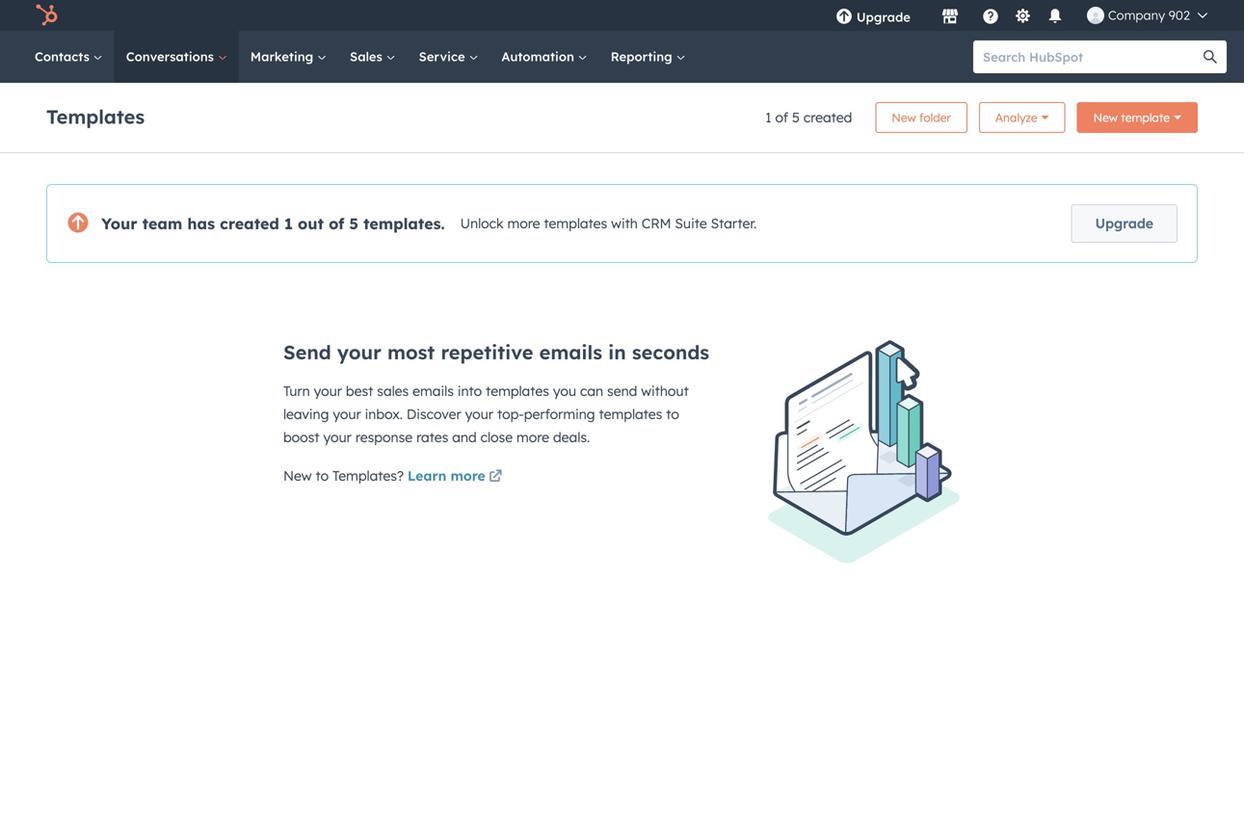 Task type: vqa. For each thing, say whether or not it's contained in the screenshot.
OVERDUE Link
no



Task type: describe. For each thing, give the bounding box(es) containing it.
hubspot link
[[23, 4, 72, 27]]

search image
[[1204, 50, 1217, 64]]

new for new folder
[[892, 110, 916, 125]]

template
[[1121, 110, 1170, 125]]

settings link
[[1011, 5, 1035, 26]]

out
[[298, 214, 324, 233]]

1 inside templates banner
[[765, 109, 772, 126]]

team
[[142, 214, 182, 233]]

send your most repetitive emails in seconds
[[283, 340, 709, 364]]

created for has
[[220, 214, 279, 233]]

new folder button
[[875, 102, 967, 133]]

starter.
[[711, 215, 757, 232]]

and
[[452, 429, 477, 446]]

templates
[[46, 105, 145, 129]]

hubspot image
[[35, 4, 58, 27]]

marketing link
[[239, 31, 338, 83]]

upgrade image
[[835, 9, 853, 26]]

1 vertical spatial templates
[[486, 383, 549, 399]]

reporting link
[[599, 31, 697, 83]]

in
[[608, 340, 626, 364]]

notifications image
[[1047, 9, 1064, 26]]

send
[[283, 340, 331, 364]]

you
[[553, 383, 576, 399]]

response
[[355, 429, 413, 446]]

can
[[580, 383, 603, 399]]

contacts link
[[23, 31, 114, 83]]

created for 5
[[804, 109, 852, 126]]

most
[[387, 340, 435, 364]]

repetitive
[[441, 340, 533, 364]]

leaving
[[283, 406, 329, 423]]

templates.
[[363, 214, 445, 233]]

company
[[1108, 7, 1165, 23]]

service link
[[407, 31, 490, 83]]

notifications button
[[1039, 0, 1072, 31]]

rates
[[416, 429, 448, 446]]

1 vertical spatial to
[[316, 467, 329, 484]]

analyze
[[995, 110, 1038, 125]]

with
[[611, 215, 638, 232]]

sales link
[[338, 31, 407, 83]]

sales
[[377, 383, 409, 399]]

902
[[1169, 7, 1190, 23]]

seconds
[[632, 340, 709, 364]]

mateo roberts image
[[1087, 7, 1104, 24]]

2 vertical spatial templates
[[599, 406, 662, 423]]

upgrade link
[[1071, 204, 1178, 243]]

more for unlock more templates with crm suite starter.
[[507, 215, 540, 232]]

more for learn more
[[451, 467, 486, 484]]

new for new template
[[1093, 110, 1118, 125]]

templates?
[[332, 467, 404, 484]]

new template
[[1093, 110, 1170, 125]]

crm
[[642, 215, 671, 232]]

marketplaces button
[[930, 0, 970, 31]]

upgrade inside upgrade link
[[1095, 215, 1154, 232]]

new for new to templates?
[[283, 467, 312, 484]]

your team has created 1 out of 5 templates.
[[101, 214, 445, 233]]

0 horizontal spatial upgrade
[[857, 9, 911, 25]]

emails for into
[[413, 383, 454, 399]]

new template button
[[1077, 102, 1198, 133]]

learn more link
[[408, 466, 506, 489]]

help button
[[974, 0, 1007, 31]]

close
[[481, 429, 513, 446]]

1 vertical spatial 5
[[349, 214, 358, 233]]



Task type: locate. For each thing, give the bounding box(es) containing it.
emails for in
[[539, 340, 602, 364]]

Search HubSpot search field
[[973, 40, 1210, 73]]

menu containing company 902
[[822, 0, 1221, 31]]

inbox.
[[365, 406, 403, 423]]

to down the boost
[[316, 467, 329, 484]]

your right turn
[[314, 383, 342, 399]]

learn more
[[408, 467, 486, 484]]

your down into
[[465, 406, 493, 423]]

performing
[[524, 406, 595, 423]]

contacts
[[35, 49, 93, 65]]

new to templates?
[[283, 467, 404, 484]]

0 horizontal spatial new
[[283, 467, 312, 484]]

0 vertical spatial of
[[775, 109, 788, 126]]

0 horizontal spatial to
[[316, 467, 329, 484]]

search button
[[1194, 40, 1227, 73]]

1 of 5 created
[[765, 109, 852, 126]]

link opens in a new window image
[[489, 466, 502, 489]]

your up best
[[337, 340, 381, 364]]

new left folder
[[892, 110, 916, 125]]

new inside new template popup button
[[1093, 110, 1118, 125]]

created
[[804, 109, 852, 126], [220, 214, 279, 233]]

emails up you
[[539, 340, 602, 364]]

to
[[666, 406, 679, 423], [316, 467, 329, 484]]

turn your best sales emails into templates you can send without leaving your inbox. discover your top-performing templates to boost your response rates and close more deals.
[[283, 383, 689, 446]]

new down the boost
[[283, 467, 312, 484]]

0 vertical spatial templates
[[544, 215, 607, 232]]

emails up discover
[[413, 383, 454, 399]]

your right the boost
[[323, 429, 352, 446]]

conversations link
[[114, 31, 239, 83]]

help image
[[982, 9, 999, 26]]

1 horizontal spatial of
[[775, 109, 788, 126]]

turn
[[283, 383, 310, 399]]

0 horizontal spatial emails
[[413, 383, 454, 399]]

0 horizontal spatial of
[[329, 214, 344, 233]]

1 vertical spatial created
[[220, 214, 279, 233]]

1 horizontal spatial new
[[892, 110, 916, 125]]

conversations
[[126, 49, 218, 65]]

link opens in a new window image
[[489, 471, 502, 484]]

1 vertical spatial 1
[[284, 214, 293, 233]]

2 vertical spatial more
[[451, 467, 486, 484]]

to down without
[[666, 406, 679, 423]]

0 vertical spatial emails
[[539, 340, 602, 364]]

1 horizontal spatial 1
[[765, 109, 772, 126]]

more inside turn your best sales emails into templates you can send without leaving your inbox. discover your top-performing templates to boost your response rates and close more deals.
[[517, 429, 549, 446]]

more
[[507, 215, 540, 232], [517, 429, 549, 446], [451, 467, 486, 484]]

1 horizontal spatial 5
[[792, 109, 800, 126]]

best
[[346, 383, 373, 399]]

menu item
[[924, 0, 928, 31]]

1 horizontal spatial created
[[804, 109, 852, 126]]

folder
[[919, 110, 951, 125]]

1 vertical spatial more
[[517, 429, 549, 446]]

learn
[[408, 467, 447, 484]]

without
[[641, 383, 689, 399]]

1 vertical spatial of
[[329, 214, 344, 233]]

has
[[187, 214, 215, 233]]

company 902 button
[[1075, 0, 1219, 31]]

analyze button
[[979, 102, 1066, 133]]

0 vertical spatial 1
[[765, 109, 772, 126]]

1 horizontal spatial upgrade
[[1095, 215, 1154, 232]]

more left link opens in a new window icon
[[451, 467, 486, 484]]

0 vertical spatial created
[[804, 109, 852, 126]]

your down best
[[333, 406, 361, 423]]

0 vertical spatial 5
[[792, 109, 800, 126]]

of inside templates banner
[[775, 109, 788, 126]]

0 horizontal spatial created
[[220, 214, 279, 233]]

settings image
[[1014, 8, 1032, 26]]

new folder
[[892, 110, 951, 125]]

to inside turn your best sales emails into templates you can send without leaving your inbox. discover your top-performing templates to boost your response rates and close more deals.
[[666, 406, 679, 423]]

service
[[419, 49, 469, 65]]

automation
[[502, 49, 578, 65]]

5 inside templates banner
[[792, 109, 800, 126]]

of
[[775, 109, 788, 126], [329, 214, 344, 233]]

upgrade
[[857, 9, 911, 25], [1095, 215, 1154, 232]]

company 902
[[1108, 7, 1190, 23]]

into
[[458, 383, 482, 399]]

1 vertical spatial emails
[[413, 383, 454, 399]]

your
[[337, 340, 381, 364], [314, 383, 342, 399], [333, 406, 361, 423], [465, 406, 493, 423], [323, 429, 352, 446]]

5
[[792, 109, 800, 126], [349, 214, 358, 233]]

templates left with
[[544, 215, 607, 232]]

0 vertical spatial to
[[666, 406, 679, 423]]

created inside templates banner
[[804, 109, 852, 126]]

new inside new folder button
[[892, 110, 916, 125]]

0 vertical spatial upgrade
[[857, 9, 911, 25]]

created left new folder
[[804, 109, 852, 126]]

deals.
[[553, 429, 590, 446]]

templates
[[544, 215, 607, 232], [486, 383, 549, 399], [599, 406, 662, 423]]

1 horizontal spatial emails
[[539, 340, 602, 364]]

menu
[[822, 0, 1221, 31]]

0 horizontal spatial 5
[[349, 214, 358, 233]]

top-
[[497, 406, 524, 423]]

new left template
[[1093, 110, 1118, 125]]

marketplaces image
[[941, 9, 959, 26]]

emails
[[539, 340, 602, 364], [413, 383, 454, 399]]

templates up top- on the left of page
[[486, 383, 549, 399]]

created right has
[[220, 214, 279, 233]]

unlock more templates with crm suite starter.
[[460, 215, 757, 232]]

automation link
[[490, 31, 599, 83]]

more right unlock on the top left of page
[[507, 215, 540, 232]]

1 vertical spatial upgrade
[[1095, 215, 1154, 232]]

0 vertical spatial more
[[507, 215, 540, 232]]

suite
[[675, 215, 707, 232]]

0 horizontal spatial 1
[[284, 214, 293, 233]]

more down top- on the left of page
[[517, 429, 549, 446]]

discover
[[407, 406, 461, 423]]

your
[[101, 214, 137, 233]]

new
[[892, 110, 916, 125], [1093, 110, 1118, 125], [283, 467, 312, 484]]

sales
[[350, 49, 386, 65]]

2 horizontal spatial new
[[1093, 110, 1118, 125]]

marketing
[[250, 49, 317, 65]]

unlock
[[460, 215, 504, 232]]

emails inside turn your best sales emails into templates you can send without leaving your inbox. discover your top-performing templates to boost your response rates and close more deals.
[[413, 383, 454, 399]]

1 horizontal spatial to
[[666, 406, 679, 423]]

templates banner
[[46, 96, 1198, 133]]

reporting
[[611, 49, 676, 65]]

boost
[[283, 429, 320, 446]]

templates down send
[[599, 406, 662, 423]]

send
[[607, 383, 637, 399]]

1
[[765, 109, 772, 126], [284, 214, 293, 233]]



